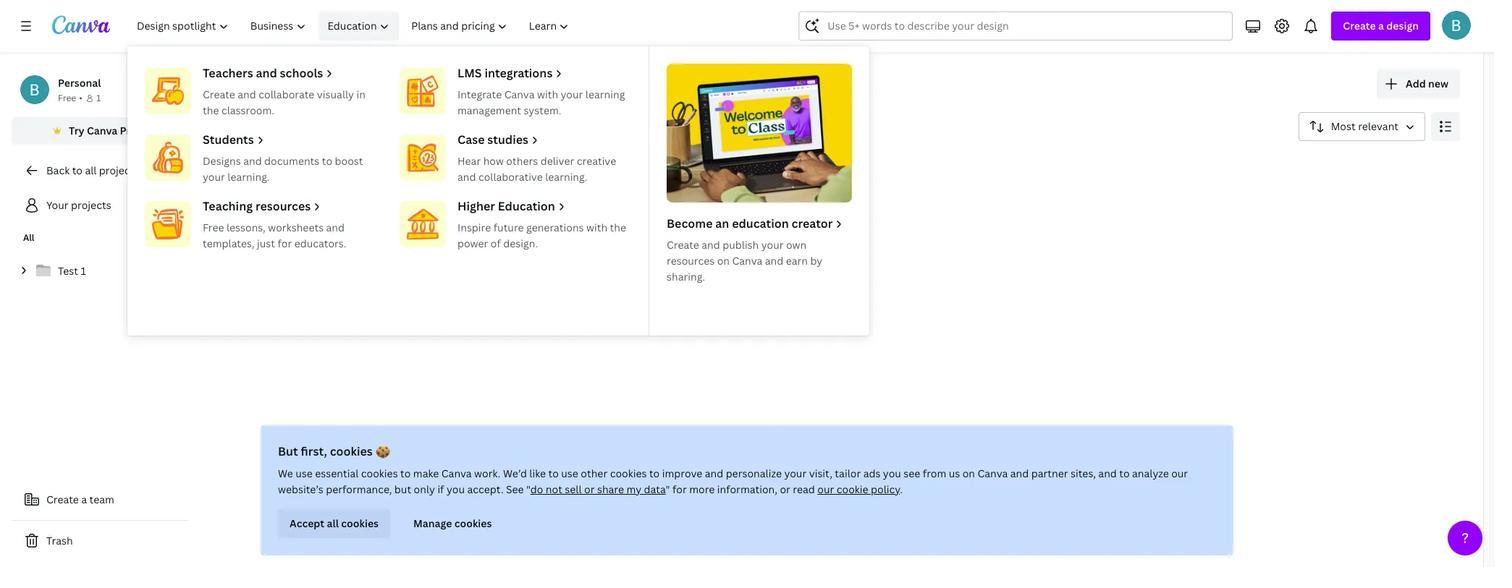 Task type: describe. For each thing, give the bounding box(es) containing it.
information,
[[717, 483, 778, 497]]

lms integrations
[[458, 65, 553, 81]]

canva inside button
[[87, 124, 117, 138]]

first,
[[301, 444, 327, 460]]

integrate canva with your learning management system.
[[458, 88, 625, 117]]

our inside 'we use essential cookies to make canva work. we'd like to use other cookies to improve and personalize your visit, tailor ads you see from us on canva and partner sites, and to analyze our website's performance, but only if you accept. see "'
[[1172, 467, 1188, 481]]

the inside the create and collaborate visually in the classroom.
[[203, 104, 219, 117]]

cookie
[[837, 483, 869, 497]]

create a team
[[46, 493, 114, 507]]

1 horizontal spatial your projects
[[200, 69, 355, 100]]

2 vertical spatial projects
[[71, 198, 111, 212]]

education inside education dropdown button
[[328, 19, 377, 33]]

read
[[793, 483, 815, 497]]

improve
[[662, 467, 703, 481]]

trash
[[46, 534, 73, 548]]

and left partner
[[1011, 467, 1029, 481]]

videos button
[[462, 153, 507, 180]]

personal
[[58, 76, 101, 90]]

free for free lessons, worksheets and templates, just for educators.
[[203, 221, 224, 235]]

all inside "button"
[[206, 159, 219, 173]]

and right sites,
[[1099, 467, 1117, 481]]

to inside the designs and documents to boost your learning.
[[322, 154, 332, 168]]

1 horizontal spatial you
[[883, 467, 901, 481]]

partner
[[1032, 467, 1068, 481]]

on inside 'we use essential cookies to make canva work. we'd like to use other cookies to improve and personalize your visit, tailor ads you see from us on canva and partner sites, and to analyze our website's performance, but only if you accept. see "'
[[963, 467, 975, 481]]

all inside "accept all cookies" 'button'
[[327, 517, 339, 531]]

only
[[414, 483, 435, 497]]

how
[[483, 154, 504, 168]]

generations
[[526, 221, 584, 235]]

boost
[[335, 154, 363, 168]]

folders button
[[248, 153, 296, 180]]

sharing.
[[667, 270, 705, 284]]

canva inside integrate canva with your learning management system.
[[504, 88, 535, 101]]

accept.
[[467, 483, 504, 497]]

educators.
[[294, 237, 346, 251]]

create a team button
[[12, 486, 188, 515]]

more
[[689, 483, 715, 497]]

if
[[438, 483, 444, 497]]

1 use from the left
[[296, 467, 313, 481]]

and up do not sell or share my data " for more information, or read our cookie policy .
[[705, 467, 723, 481]]

lms
[[458, 65, 482, 81]]

students
[[203, 132, 254, 148]]

visually
[[317, 88, 354, 101]]

collaborate
[[259, 88, 315, 101]]

hear
[[458, 154, 481, 168]]

most relevant
[[1331, 119, 1399, 133]]

back to all projects link
[[12, 156, 188, 185]]

we'd
[[503, 467, 527, 481]]

uploads link
[[412, 228, 612, 280]]

images
[[398, 159, 433, 173]]

free for free •
[[58, 92, 76, 104]]

with inside integrate canva with your learning management system.
[[537, 88, 558, 101]]

website's
[[278, 483, 323, 497]]

relevant
[[1358, 119, 1399, 133]]

test 1 link
[[12, 256, 188, 287]]

1 or from the left
[[584, 483, 595, 497]]

performance,
[[326, 483, 392, 497]]

canva up if at the bottom left of the page
[[442, 467, 472, 481]]

accept
[[290, 517, 325, 531]]

videos
[[468, 159, 502, 173]]

1 vertical spatial you
[[447, 483, 465, 497]]

new
[[1429, 77, 1449, 91]]

design.
[[503, 237, 538, 251]]

free lessons, worksheets and templates, just for educators.
[[203, 221, 346, 251]]

power
[[458, 237, 488, 251]]

cookies inside "accept all cookies" 'button'
[[341, 517, 379, 531]]

do
[[531, 483, 543, 497]]

teachers and schools
[[203, 65, 323, 81]]

canva inside create and publish your own resources on canva and earn by sharing.
[[732, 254, 763, 268]]

all inside the back to all projects link
[[85, 164, 97, 177]]

higher education
[[458, 198, 555, 214]]

items
[[687, 256, 710, 268]]

pro
[[120, 124, 137, 138]]

•
[[79, 92, 82, 104]]

create for create and collaborate visually in the classroom.
[[203, 88, 235, 101]]

canva right us
[[978, 467, 1008, 481]]

and inside the designs and documents to boost your learning.
[[243, 154, 262, 168]]

1 vertical spatial projects
[[99, 164, 139, 177]]

own
[[786, 238, 807, 252]]

cookies inside manage cookies button
[[454, 517, 492, 531]]

inspire future generations with the power of design.
[[458, 221, 626, 251]]

create and collaborate visually in the classroom.
[[203, 88, 366, 117]]

and inside the create and collaborate visually in the classroom.
[[238, 88, 256, 101]]

creator
[[792, 216, 833, 232]]

top level navigation element
[[127, 12, 870, 336]]

manage cookies
[[413, 517, 492, 531]]

accept all cookies
[[290, 517, 379, 531]]

not
[[546, 483, 563, 497]]

0
[[679, 256, 685, 268]]

data
[[644, 483, 666, 497]]

folders
[[253, 159, 290, 173]]

documents
[[264, 154, 320, 168]]

learning. inside the designs and documents to boost your learning.
[[228, 170, 270, 184]]

" inside 'we use essential cookies to make canva work. we'd like to use other cookies to improve and personalize your visit, tailor ads you see from us on canva and partner sites, and to analyze our website's performance, but only if you accept. see "'
[[526, 483, 531, 497]]

policy
[[871, 483, 900, 497]]

our cookie policy link
[[818, 483, 900, 497]]

1 for test 1
[[81, 264, 86, 278]]

but first, cookies 🍪
[[278, 444, 390, 460]]

the inside inspire future generations with the power of design.
[[610, 221, 626, 235]]

designs for designs
[[325, 159, 364, 173]]

we
[[278, 467, 293, 481]]

visit,
[[809, 467, 833, 481]]

sites,
[[1071, 467, 1096, 481]]

analyze
[[1132, 467, 1169, 481]]

like
[[530, 467, 546, 481]]

your inside create and publish your own resources on canva and earn by sharing.
[[762, 238, 784, 252]]

1 vertical spatial all
[[23, 232, 34, 244]]



Task type: vqa. For each thing, say whether or not it's contained in the screenshot.


Task type: locate. For each thing, give the bounding box(es) containing it.
cookies up essential
[[330, 444, 373, 460]]

1 horizontal spatial all
[[206, 159, 219, 173]]

all
[[206, 159, 219, 173], [23, 232, 34, 244]]

with inside inspire future generations with the power of design.
[[587, 221, 608, 235]]

your down the back
[[46, 198, 69, 212]]

your up teaching
[[203, 170, 225, 184]]

others
[[506, 154, 538, 168]]

education inside education menu
[[498, 198, 555, 214]]

your up system. at the top left of the page
[[561, 88, 583, 101]]

0 vertical spatial on
[[717, 254, 730, 268]]

or right sell
[[584, 483, 595, 497]]

1 inside test 1 0 items
[[702, 240, 707, 254]]

1 vertical spatial test
[[58, 264, 78, 278]]

1 vertical spatial a
[[81, 493, 87, 507]]

designs
[[203, 154, 241, 168], [325, 159, 364, 173]]

your inside the designs and documents to boost your learning.
[[203, 170, 225, 184]]

0 vertical spatial all
[[206, 159, 219, 173]]

become
[[667, 216, 713, 232]]

for
[[278, 237, 292, 251], [673, 483, 687, 497]]

to left analyze
[[1120, 467, 1130, 481]]

designs for designs and documents to boost your learning.
[[203, 154, 241, 168]]

create for create and publish your own resources on canva and earn by sharing.
[[667, 238, 699, 252]]

for down improve
[[673, 483, 687, 497]]

create for create a design
[[1343, 19, 1376, 33]]

teaching resources
[[203, 198, 311, 214]]

us
[[949, 467, 960, 481]]

2 use from the left
[[561, 467, 578, 481]]

all right accept
[[327, 517, 339, 531]]

1 horizontal spatial the
[[610, 221, 626, 235]]

use
[[296, 467, 313, 481], [561, 467, 578, 481]]

your left own
[[762, 238, 784, 252]]

1 for test 1 0 items
[[702, 240, 707, 254]]

for inside "free lessons, worksheets and templates, just for educators."
[[278, 237, 292, 251]]

1 horizontal spatial with
[[587, 221, 608, 235]]

1 horizontal spatial all
[[327, 517, 339, 531]]

a for team
[[81, 493, 87, 507]]

test for test 1 0 items
[[679, 240, 699, 254]]

test inside test 1 0 items
[[679, 240, 699, 254]]

back
[[46, 164, 70, 177]]

test
[[679, 240, 699, 254], [58, 264, 78, 278]]

a left team
[[81, 493, 87, 507]]

0 horizontal spatial you
[[447, 483, 465, 497]]

0 vertical spatial 1
[[96, 92, 101, 104]]

0 horizontal spatial "
[[526, 483, 531, 497]]

0 vertical spatial free
[[58, 92, 76, 104]]

use up sell
[[561, 467, 578, 481]]

0 vertical spatial you
[[883, 467, 901, 481]]

to right the back
[[72, 164, 83, 177]]

0 horizontal spatial designs
[[203, 154, 241, 168]]

create up 0 at the left of the page
[[667, 238, 699, 252]]

1 horizontal spatial our
[[1172, 467, 1188, 481]]

1 vertical spatial all
[[327, 517, 339, 531]]

1 learning. from the left
[[228, 170, 270, 184]]

and up collaborate
[[256, 65, 277, 81]]

1 inside test 1 link
[[81, 264, 86, 278]]

Sort by button
[[1299, 112, 1426, 141]]

your up 'classroom.'
[[200, 69, 253, 100]]

case studies
[[458, 132, 529, 148]]

1 horizontal spatial "
[[666, 483, 670, 497]]

create inside button
[[46, 493, 79, 507]]

our right analyze
[[1172, 467, 1188, 481]]

a left design
[[1379, 19, 1384, 33]]

0 horizontal spatial a
[[81, 493, 87, 507]]

2 learning. from the left
[[545, 170, 588, 184]]

you right if at the bottom left of the page
[[447, 483, 465, 497]]

0 horizontal spatial learning.
[[228, 170, 270, 184]]

add
[[1406, 77, 1426, 91]]

0 vertical spatial your projects
[[200, 69, 355, 100]]

1 horizontal spatial on
[[963, 467, 975, 481]]

1 vertical spatial your
[[46, 198, 69, 212]]

but first, cookies 🍪 dialog
[[261, 426, 1234, 556]]

0 vertical spatial our
[[1172, 467, 1188, 481]]

classroom.
[[221, 104, 274, 117]]

0 vertical spatial for
[[278, 237, 292, 251]]

1 vertical spatial 1
[[702, 240, 707, 254]]

your projects down back to all projects
[[46, 198, 111, 212]]

0 vertical spatial education
[[328, 19, 377, 33]]

try
[[69, 124, 84, 138]]

of
[[491, 237, 501, 251]]

teachers
[[203, 65, 253, 81]]

the right generations
[[610, 221, 626, 235]]

1 horizontal spatial use
[[561, 467, 578, 481]]

images button
[[393, 153, 439, 180]]

0 horizontal spatial test
[[58, 264, 78, 278]]

or left the read
[[780, 483, 791, 497]]

0 horizontal spatial our
[[818, 483, 834, 497]]

do not sell or share my data " for more information, or read our cookie policy .
[[531, 483, 903, 497]]

publish
[[723, 238, 759, 252]]

in
[[357, 88, 366, 101]]

your up the read
[[784, 467, 807, 481]]

add new button
[[1377, 70, 1460, 98]]

designs right the documents
[[325, 159, 364, 173]]

tailor
[[835, 467, 861, 481]]

1 horizontal spatial test
[[679, 240, 699, 254]]

for inside the but first, cookies 🍪 'dialog'
[[673, 483, 687, 497]]

work.
[[474, 467, 501, 481]]

0 vertical spatial a
[[1379, 19, 1384, 33]]

free •
[[58, 92, 82, 104]]

system.
[[524, 104, 562, 117]]

resources up worksheets at the top of page
[[256, 198, 311, 214]]

your projects up 'classroom.'
[[200, 69, 355, 100]]

1 vertical spatial with
[[587, 221, 608, 235]]

designs inside the designs and documents to boost your learning.
[[203, 154, 241, 168]]

create left design
[[1343, 19, 1376, 33]]

integrations
[[485, 65, 553, 81]]

education menu
[[127, 46, 870, 336]]

future
[[494, 221, 524, 235]]

1 right the •
[[96, 92, 101, 104]]

2 or from the left
[[780, 483, 791, 497]]

designs button
[[319, 153, 370, 180]]

1 vertical spatial our
[[818, 483, 834, 497]]

your inside 'we use essential cookies to make canva work. we'd like to use other cookies to improve and personalize your visit, tailor ads you see from us on canva and partner sites, and to analyze our website's performance, but only if you accept. see "'
[[784, 467, 807, 481]]

1 vertical spatial on
[[963, 467, 975, 481]]

accept all cookies button
[[278, 510, 390, 539]]

starred link
[[200, 228, 400, 280]]

essential
[[315, 467, 359, 481]]

your inside integrate canva with your learning management system.
[[561, 88, 583, 101]]

1 vertical spatial resources
[[667, 254, 715, 268]]

from
[[923, 467, 947, 481]]

cookies down 🍪
[[361, 467, 398, 481]]

we use essential cookies to make canva work. we'd like to use other cookies to improve and personalize your visit, tailor ads you see from us on canva and partner sites, and to analyze our website's performance, but only if you accept. see "
[[278, 467, 1188, 497]]

all right the back
[[85, 164, 97, 177]]

1 horizontal spatial designs
[[325, 159, 364, 173]]

1 horizontal spatial free
[[203, 221, 224, 235]]

back to all projects
[[46, 164, 139, 177]]

1 down the your projects link
[[81, 264, 86, 278]]

1 horizontal spatial learning.
[[545, 170, 588, 184]]

our down visit,
[[818, 483, 834, 497]]

manage cookies button
[[402, 510, 504, 539]]

higher
[[458, 198, 495, 214]]

test inside test 1 link
[[58, 264, 78, 278]]

0 horizontal spatial your
[[46, 198, 69, 212]]

test for test 1
[[58, 264, 78, 278]]

cookies down the performance,
[[341, 517, 379, 531]]

on right us
[[963, 467, 975, 481]]

create a design button
[[1332, 12, 1431, 41]]

to up data
[[649, 467, 660, 481]]

cookies down accept.
[[454, 517, 492, 531]]

1 horizontal spatial or
[[780, 483, 791, 497]]

2 " from the left
[[666, 483, 670, 497]]

canva down publish
[[732, 254, 763, 268]]

hear how others deliver creative and collaborative learning.
[[458, 154, 616, 184]]

on down publish
[[717, 254, 730, 268]]

free
[[58, 92, 76, 104], [203, 221, 224, 235]]

0 horizontal spatial the
[[203, 104, 219, 117]]

0 vertical spatial projects
[[258, 69, 355, 100]]

0 horizontal spatial with
[[537, 88, 558, 101]]

designs down students
[[203, 154, 241, 168]]

and up the educators.
[[326, 221, 345, 235]]

education
[[732, 216, 789, 232]]

on inside create and publish your own resources on canva and earn by sharing.
[[717, 254, 730, 268]]

0 vertical spatial test
[[679, 240, 699, 254]]

and left earn on the right
[[765, 254, 784, 268]]

my
[[627, 483, 642, 497]]

0 horizontal spatial all
[[23, 232, 34, 244]]

canva right try at the top of page
[[87, 124, 117, 138]]

1 horizontal spatial education
[[498, 198, 555, 214]]

None search field
[[799, 12, 1233, 41]]

design
[[1387, 19, 1419, 33]]

your
[[561, 88, 583, 101], [203, 170, 225, 184], [762, 238, 784, 252], [784, 467, 807, 481]]

and inside "free lessons, worksheets and templates, just for educators."
[[326, 221, 345, 235]]

integrate
[[458, 88, 502, 101]]

brad klo image
[[1442, 11, 1471, 40]]

use up website's
[[296, 467, 313, 481]]

1 horizontal spatial 1
[[96, 92, 101, 104]]

a inside button
[[81, 493, 87, 507]]

you up policy
[[883, 467, 901, 481]]

learning. inside hear how others deliver creative and collaborative learning.
[[545, 170, 588, 184]]

0 horizontal spatial or
[[584, 483, 595, 497]]

see
[[904, 467, 921, 481]]

and down hear
[[458, 170, 476, 184]]

1 horizontal spatial for
[[673, 483, 687, 497]]

0 horizontal spatial free
[[58, 92, 76, 104]]

0 horizontal spatial your projects
[[46, 198, 111, 212]]

canva down integrations
[[504, 88, 535, 101]]

test 1
[[58, 264, 86, 278]]

cookies up my
[[610, 467, 647, 481]]

0 vertical spatial the
[[203, 104, 219, 117]]

create left team
[[46, 493, 79, 507]]

free left the •
[[58, 92, 76, 104]]

your
[[200, 69, 253, 100], [46, 198, 69, 212]]

and up the items
[[702, 238, 720, 252]]

resources
[[256, 198, 311, 214], [667, 254, 715, 268]]

0 horizontal spatial education
[[328, 19, 377, 33]]

for right just
[[278, 237, 292, 251]]

1 horizontal spatial a
[[1379, 19, 1384, 33]]

a inside dropdown button
[[1379, 19, 1384, 33]]

learning. down deliver
[[545, 170, 588, 184]]

try canva pro
[[69, 124, 137, 138]]

1 up the items
[[702, 240, 707, 254]]

all button
[[200, 153, 224, 180]]

test 1 0 items
[[679, 240, 710, 268]]

creative
[[577, 154, 616, 168]]

education button
[[318, 12, 399, 41]]

teaching
[[203, 198, 253, 214]]

with up system. at the top left of the page
[[537, 88, 558, 101]]

1 vertical spatial education
[[498, 198, 555, 214]]

1 " from the left
[[526, 483, 531, 497]]

Search search field
[[828, 12, 1204, 40]]

create inside dropdown button
[[1343, 19, 1376, 33]]

you
[[883, 467, 901, 481], [447, 483, 465, 497]]

0 vertical spatial all
[[85, 164, 97, 177]]

and up 'classroom.'
[[238, 88, 256, 101]]

to right like
[[548, 467, 559, 481]]

0 horizontal spatial use
[[296, 467, 313, 481]]

free inside "free lessons, worksheets and templates, just for educators."
[[203, 221, 224, 235]]

see
[[506, 483, 524, 497]]

1 vertical spatial free
[[203, 221, 224, 235]]

share
[[597, 483, 624, 497]]

" down improve
[[666, 483, 670, 497]]

the up students
[[203, 104, 219, 117]]

just
[[257, 237, 275, 251]]

education up future
[[498, 198, 555, 214]]

but
[[278, 444, 298, 460]]

0 vertical spatial your
[[200, 69, 253, 100]]

0 vertical spatial resources
[[256, 198, 311, 214]]

1 horizontal spatial your
[[200, 69, 253, 100]]

trash link
[[12, 527, 188, 556]]

0 vertical spatial with
[[537, 88, 558, 101]]

0 horizontal spatial all
[[85, 164, 97, 177]]

worksheets
[[268, 221, 324, 235]]

0 horizontal spatial on
[[717, 254, 730, 268]]

1 vertical spatial for
[[673, 483, 687, 497]]

and down students
[[243, 154, 262, 168]]

starred
[[255, 247, 292, 261]]

education up the in
[[328, 19, 377, 33]]

1 horizontal spatial resources
[[667, 254, 715, 268]]

2 vertical spatial 1
[[81, 264, 86, 278]]

other
[[581, 467, 608, 481]]

2 horizontal spatial 1
[[702, 240, 707, 254]]

an
[[716, 216, 729, 232]]

designs inside button
[[325, 159, 364, 173]]

a for design
[[1379, 19, 1384, 33]]

0 horizontal spatial for
[[278, 237, 292, 251]]

create down teachers
[[203, 88, 235, 101]]

resources inside create and publish your own resources on canva and earn by sharing.
[[667, 254, 715, 268]]

create
[[1343, 19, 1376, 33], [203, 88, 235, 101], [667, 238, 699, 252], [46, 493, 79, 507]]

to left boost
[[322, 154, 332, 168]]

1 vertical spatial your projects
[[46, 198, 111, 212]]

free up templates,
[[203, 221, 224, 235]]

and inside hear how others deliver creative and collaborative learning.
[[458, 170, 476, 184]]

earn
[[786, 254, 808, 268]]

do not sell or share my data link
[[531, 483, 666, 497]]

with right generations
[[587, 221, 608, 235]]

create inside the create and collaborate visually in the classroom.
[[203, 88, 235, 101]]

learning
[[586, 88, 625, 101]]

0 horizontal spatial resources
[[256, 198, 311, 214]]

try canva pro button
[[12, 117, 188, 145]]

resources up the sharing.
[[667, 254, 715, 268]]

create inside create and publish your own resources on canva and earn by sharing.
[[667, 238, 699, 252]]

uploads
[[467, 247, 508, 261]]

1 vertical spatial the
[[610, 221, 626, 235]]

create for create a team
[[46, 493, 79, 507]]

management
[[458, 104, 521, 117]]

personalize
[[726, 467, 782, 481]]

learning. up teaching resources
[[228, 170, 270, 184]]

case
[[458, 132, 485, 148]]

to up the but
[[400, 467, 411, 481]]

a
[[1379, 19, 1384, 33], [81, 493, 87, 507]]

your projects link
[[12, 191, 188, 220]]

1
[[96, 92, 101, 104], [702, 240, 707, 254], [81, 264, 86, 278]]

" right see
[[526, 483, 531, 497]]

0 horizontal spatial 1
[[81, 264, 86, 278]]



